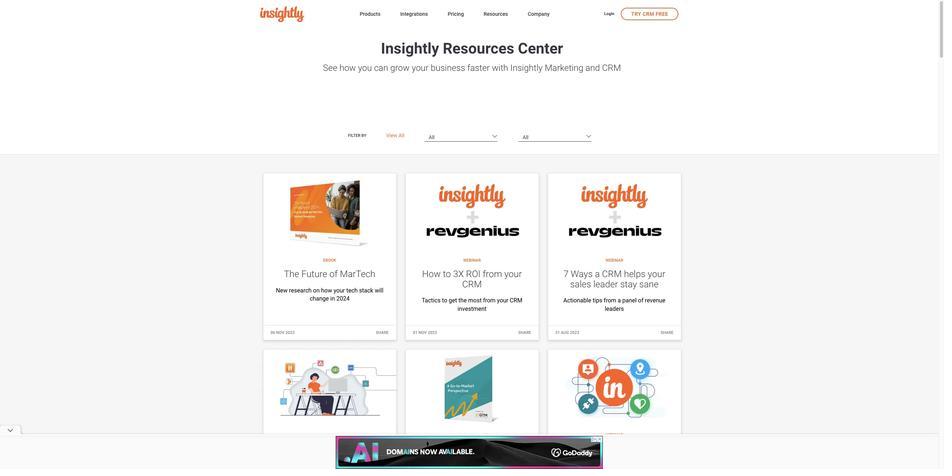 Task type: vqa. For each thing, say whether or not it's contained in the screenshot.
31 aug 2023
yes



Task type: locate. For each thing, give the bounding box(es) containing it.
1 horizontal spatial nov
[[419, 330, 427, 335]]

1 vertical spatial a
[[618, 297, 621, 304]]

how to 3x roi from your crm
[[422, 269, 522, 290]]

1 horizontal spatial 2023
[[428, 330, 437, 335]]

the
[[284, 269, 299, 279]]

1 vertical spatial roi
[[418, 445, 433, 456]]

crm
[[643, 11, 654, 17], [602, 63, 621, 73], [602, 269, 622, 279], [462, 279, 482, 290], [510, 297, 523, 304], [506, 445, 526, 456]]

1 vertical spatial with
[[361, 445, 378, 456]]

your inside 7 ways a crm helps your sales leader stay sane
[[648, 269, 666, 279]]

of right the panel
[[638, 297, 644, 304]]

share left 01
[[376, 330, 389, 335]]

webinar
[[463, 258, 481, 263], [606, 258, 623, 263], [606, 433, 623, 437], [321, 434, 339, 439]]

webinar for helps
[[606, 258, 623, 263]]

2023 right 06
[[286, 330, 295, 335]]

31 aug 2023
[[555, 330, 579, 335]]

1 horizontal spatial roi
[[466, 269, 481, 279]]

nov for how to 3x roi from your crm
[[419, 330, 427, 335]]

share left 31
[[518, 330, 531, 335]]

0 vertical spatial resources
[[484, 11, 508, 17]]

01 nov 2023
[[413, 330, 437, 335]]

share for how to 3x roi from your crm
[[518, 330, 531, 335]]

from inside how to 3x roi from your crm
[[483, 269, 502, 279]]

to left get
[[442, 297, 447, 304]]

webinar up 7 ways a crm helps your sales leader stay sane
[[606, 258, 623, 263]]

1 horizontal spatial how
[[340, 63, 356, 73]]

efficiently
[[320, 445, 359, 456]]

0 horizontal spatial 2023
[[286, 330, 295, 335]]

nov right 01
[[419, 330, 427, 335]]

nov
[[276, 330, 285, 335], [419, 330, 427, 335]]

2023 right aug
[[570, 330, 579, 335]]

tips
[[593, 297, 603, 304]]

2023 for how to 3x roi from your crm
[[428, 330, 437, 335]]

tactics to get the most from your crm investment
[[422, 297, 523, 312]]

your inside how to 3x roi from your crm
[[504, 269, 522, 279]]

2 horizontal spatial share
[[661, 330, 674, 335]]

0 horizontal spatial share
[[376, 330, 389, 335]]

2023
[[286, 330, 295, 335], [428, 330, 437, 335], [570, 330, 579, 335]]

crm inside tactics to get the most from your crm investment
[[510, 297, 523, 304]]

how left you
[[340, 63, 356, 73]]

a inside the actionable tips from a panel of revenue leaders
[[618, 297, 621, 304]]

webinar up how to 3x roi from your crm
[[463, 258, 481, 263]]

of for the future of martech
[[330, 269, 338, 279]]

from right 3x at the bottom left of page
[[483, 269, 502, 279]]

webinar:
[[630, 443, 663, 454]]

you
[[358, 63, 372, 73]]

view all
[[386, 133, 405, 138]]

what's
[[637, 454, 663, 464]]

0 vertical spatial ebook
[[323, 258, 336, 263]]

roi right 3x at the bottom left of page
[[466, 269, 481, 279]]

how
[[422, 269, 441, 279]]

helps
[[624, 269, 646, 279]]

with right efficiently
[[361, 445, 378, 456]]

1 vertical spatial to
[[442, 297, 447, 304]]

product update webinar: new features and what's next
[[566, 443, 663, 469]]

0 horizontal spatial a
[[595, 269, 600, 279]]

7
[[564, 269, 569, 279]]

1 horizontal spatial share
[[518, 330, 531, 335]]

0 vertical spatial of
[[330, 269, 338, 279]]

insightly
[[381, 40, 439, 57], [510, 63, 543, 73], [470, 445, 504, 456]]

from up leaders
[[604, 297, 616, 304]]

0 vertical spatial to
[[443, 269, 451, 279]]

roi left study
[[418, 445, 433, 456]]

0 horizontal spatial with
[[361, 445, 378, 456]]

roi
[[466, 269, 481, 279], [418, 445, 433, 456]]

to inside tactics to get the most from your crm investment
[[442, 297, 447, 304]]

2 horizontal spatial of
[[638, 297, 644, 304]]

from
[[483, 269, 502, 279], [483, 297, 496, 304], [604, 297, 616, 304]]

and right marketing
[[586, 63, 600, 73]]

your inside tactics to get the most from your crm investment
[[497, 297, 508, 304]]

actionable tips from a panel of revenue leaders
[[564, 297, 666, 312]]

study
[[435, 445, 458, 456]]

2023 right 01
[[428, 330, 437, 335]]

1 horizontal spatial and
[[620, 454, 635, 464]]

nov right 06
[[276, 330, 285, 335]]

product
[[566, 443, 597, 454]]

0 vertical spatial a
[[595, 269, 600, 279]]

with
[[492, 63, 508, 73], [361, 445, 378, 456]]

your inside new research on how your tech stack will change in 2024
[[334, 287, 345, 294]]

revenue
[[645, 297, 666, 304]]

insightly logo link
[[260, 6, 348, 22]]

of inside the actionable tips from a panel of revenue leaders
[[638, 297, 644, 304]]

2 vertical spatial insightly
[[470, 445, 504, 456]]

with right faster
[[492, 63, 508, 73]]

nov for the future of martech
[[276, 330, 285, 335]]

1 horizontal spatial ebook
[[466, 434, 479, 439]]

1 vertical spatial ebook
[[466, 434, 479, 439]]

and
[[586, 63, 600, 73], [620, 454, 635, 464]]

resources
[[484, 11, 508, 17], [443, 40, 514, 57]]

appconnect
[[305, 455, 355, 466]]

1 vertical spatial of
[[638, 297, 644, 304]]

1 vertical spatial how
[[321, 287, 332, 294]]

roi study of insightly crm
[[418, 445, 526, 456]]

your for from
[[504, 269, 522, 279]]

0 horizontal spatial ebook
[[323, 258, 336, 263]]

1 horizontal spatial insightly
[[470, 445, 504, 456]]

of right future
[[330, 269, 338, 279]]

to
[[443, 269, 451, 279], [442, 297, 447, 304]]

7 ways a crm helps your sales leader stay sane
[[564, 269, 666, 290]]

your for helps
[[648, 269, 666, 279]]

of right study
[[460, 445, 468, 456]]

crm inside button
[[643, 11, 654, 17]]

share down revenue on the right
[[661, 330, 674, 335]]

from right the most at bottom
[[483, 297, 496, 304]]

webinar up update
[[606, 433, 623, 437]]

of
[[330, 269, 338, 279], [638, 297, 644, 304], [460, 445, 468, 456]]

0 horizontal spatial and
[[586, 63, 600, 73]]

and left what's
[[620, 454, 635, 464]]

1 horizontal spatial with
[[492, 63, 508, 73]]

free
[[656, 11, 668, 17]]

the future of martech
[[284, 269, 375, 279]]

optimize
[[282, 445, 317, 456]]

try crm free button
[[621, 8, 679, 20]]

0 vertical spatial roi
[[466, 269, 481, 279]]

1 horizontal spatial of
[[460, 445, 468, 456]]

leader
[[594, 279, 618, 290]]

a up leaders
[[618, 297, 621, 304]]

a
[[595, 269, 600, 279], [618, 297, 621, 304]]

see how you can grow your business faster with insightly marketing and crm
[[323, 63, 621, 73]]

ebook up roi study of insightly crm
[[466, 434, 479, 439]]

0 horizontal spatial how
[[321, 287, 332, 294]]

all
[[399, 133, 405, 138]]

to left 3x at the bottom left of page
[[443, 269, 451, 279]]

sales
[[570, 279, 591, 290]]

webinar up efficiently
[[321, 434, 339, 439]]

optimize efficiently with appconnect
[[282, 445, 378, 466]]

with inside optimize efficiently with appconnect
[[361, 445, 378, 456]]

products link
[[360, 10, 381, 20]]

1 vertical spatial insightly
[[510, 63, 543, 73]]

ebook up the future of martech
[[323, 258, 336, 263]]

0 horizontal spatial of
[[330, 269, 338, 279]]

a right ways
[[595, 269, 600, 279]]

how up in
[[321, 287, 332, 294]]

aug
[[561, 330, 569, 335]]

most
[[468, 297, 482, 304]]

0 horizontal spatial nov
[[276, 330, 285, 335]]

1 vertical spatial and
[[620, 454, 635, 464]]

1 horizontal spatial a
[[618, 297, 621, 304]]

your for grow
[[412, 63, 429, 73]]

a inside 7 ways a crm helps your sales leader stay sane
[[595, 269, 600, 279]]

2 vertical spatial of
[[460, 445, 468, 456]]

share
[[376, 330, 389, 335], [518, 330, 531, 335], [661, 330, 674, 335]]

products
[[360, 11, 381, 17]]

0 horizontal spatial insightly
[[381, 40, 439, 57]]

from inside tactics to get the most from your crm investment
[[483, 297, 496, 304]]

2 horizontal spatial 2023
[[570, 330, 579, 335]]

roi inside how to 3x roi from your crm
[[466, 269, 481, 279]]

resources link
[[484, 10, 508, 20]]

ebook
[[323, 258, 336, 263], [466, 434, 479, 439]]

integrations link
[[400, 10, 428, 20]]

to inside how to 3x roi from your crm
[[443, 269, 451, 279]]

integrations
[[400, 11, 428, 17]]

how
[[340, 63, 356, 73], [321, 287, 332, 294]]

features
[[585, 454, 618, 464]]



Task type: describe. For each thing, give the bounding box(es) containing it.
login link
[[604, 11, 615, 17]]

filter
[[348, 133, 361, 138]]

leaders
[[605, 305, 624, 312]]

sane
[[639, 279, 659, 290]]

webinar for from
[[463, 258, 481, 263]]

insightly logo image
[[260, 6, 304, 22]]

actionable
[[564, 297, 591, 304]]

try crm free
[[631, 11, 668, 17]]

new
[[566, 454, 583, 464]]

company
[[528, 11, 550, 17]]

panel
[[623, 297, 637, 304]]

filter by
[[348, 133, 366, 138]]

31
[[555, 330, 560, 335]]

0 vertical spatial insightly
[[381, 40, 439, 57]]

0 vertical spatial with
[[492, 63, 508, 73]]

stay
[[620, 279, 637, 290]]

tactics
[[422, 297, 441, 304]]

stack
[[359, 287, 373, 294]]

login
[[604, 11, 615, 16]]

view
[[386, 133, 397, 138]]

pricing
[[448, 11, 464, 17]]

see
[[323, 63, 337, 73]]

grow
[[390, 63, 410, 73]]

1 vertical spatial resources
[[443, 40, 514, 57]]

try
[[631, 11, 641, 17]]

change
[[310, 295, 329, 302]]

try crm free link
[[621, 8, 679, 20]]

marketing
[[545, 63, 584, 73]]

research
[[289, 287, 312, 294]]

can
[[374, 63, 388, 73]]

new research on how your tech stack will change in 2024
[[276, 287, 384, 302]]

center
[[518, 40, 563, 57]]

share for 7 ways a crm helps your sales leader stay sane
[[661, 330, 674, 335]]

future
[[302, 269, 327, 279]]

to for tactics
[[442, 297, 447, 304]]

06
[[271, 330, 275, 335]]

the
[[459, 297, 467, 304]]

insightly resources center
[[381, 40, 563, 57]]

and inside product update webinar: new features and what's next
[[620, 454, 635, 464]]

ebook for martech
[[323, 258, 336, 263]]

martech
[[340, 269, 375, 279]]

will
[[375, 287, 384, 294]]

new
[[276, 287, 288, 294]]

on
[[313, 287, 320, 294]]

from inside the actionable tips from a panel of revenue leaders
[[604, 297, 616, 304]]

3x
[[453, 269, 464, 279]]

in
[[330, 295, 335, 302]]

business
[[431, 63, 465, 73]]

0 vertical spatial and
[[586, 63, 600, 73]]

2023 for the future of martech
[[286, 330, 295, 335]]

company link
[[528, 10, 550, 20]]

share for the future of martech
[[376, 330, 389, 335]]

ebook for insightly
[[466, 434, 479, 439]]

01
[[413, 330, 418, 335]]

2023 for 7 ways a crm helps your sales leader stay sane
[[570, 330, 579, 335]]

crm inside how to 3x roi from your crm
[[462, 279, 482, 290]]

06 nov 2023
[[271, 330, 295, 335]]

faster
[[467, 63, 490, 73]]

pricing link
[[448, 10, 464, 20]]

2 horizontal spatial insightly
[[510, 63, 543, 73]]

crm inside 7 ways a crm helps your sales leader stay sane
[[602, 269, 622, 279]]

next
[[606, 464, 623, 469]]

0 horizontal spatial roi
[[418, 445, 433, 456]]

by
[[362, 133, 366, 138]]

investment
[[458, 305, 487, 312]]

webinar for features
[[606, 433, 623, 437]]

0 vertical spatial how
[[340, 63, 356, 73]]

to for how
[[443, 269, 451, 279]]

tech
[[346, 287, 358, 294]]

2024
[[337, 295, 350, 302]]

ways
[[571, 269, 593, 279]]

update
[[600, 443, 627, 454]]

get
[[449, 297, 457, 304]]

how inside new research on how your tech stack will change in 2024
[[321, 287, 332, 294]]

of for roi study of insightly crm
[[460, 445, 468, 456]]



